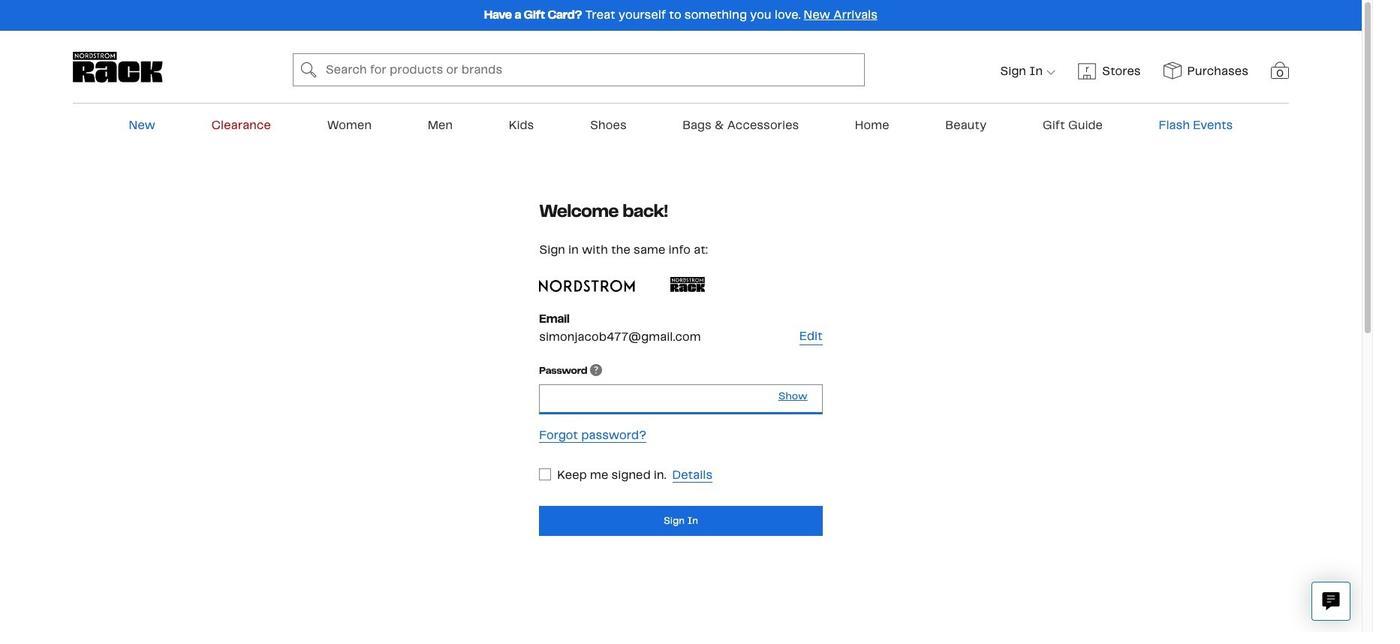 Task type: describe. For each thing, give the bounding box(es) containing it.
live chat image
[[1323, 593, 1341, 611]]



Task type: vqa. For each thing, say whether or not it's contained in the screenshot.
&
no



Task type: locate. For each thing, give the bounding box(es) containing it.
nordstrom rack logo element
[[73, 52, 163, 82]]

large search image
[[301, 61, 317, 79]]

Search for products or brands search field
[[320, 54, 864, 86]]

None password field
[[540, 385, 823, 415]]

Search search field
[[293, 53, 865, 86]]



